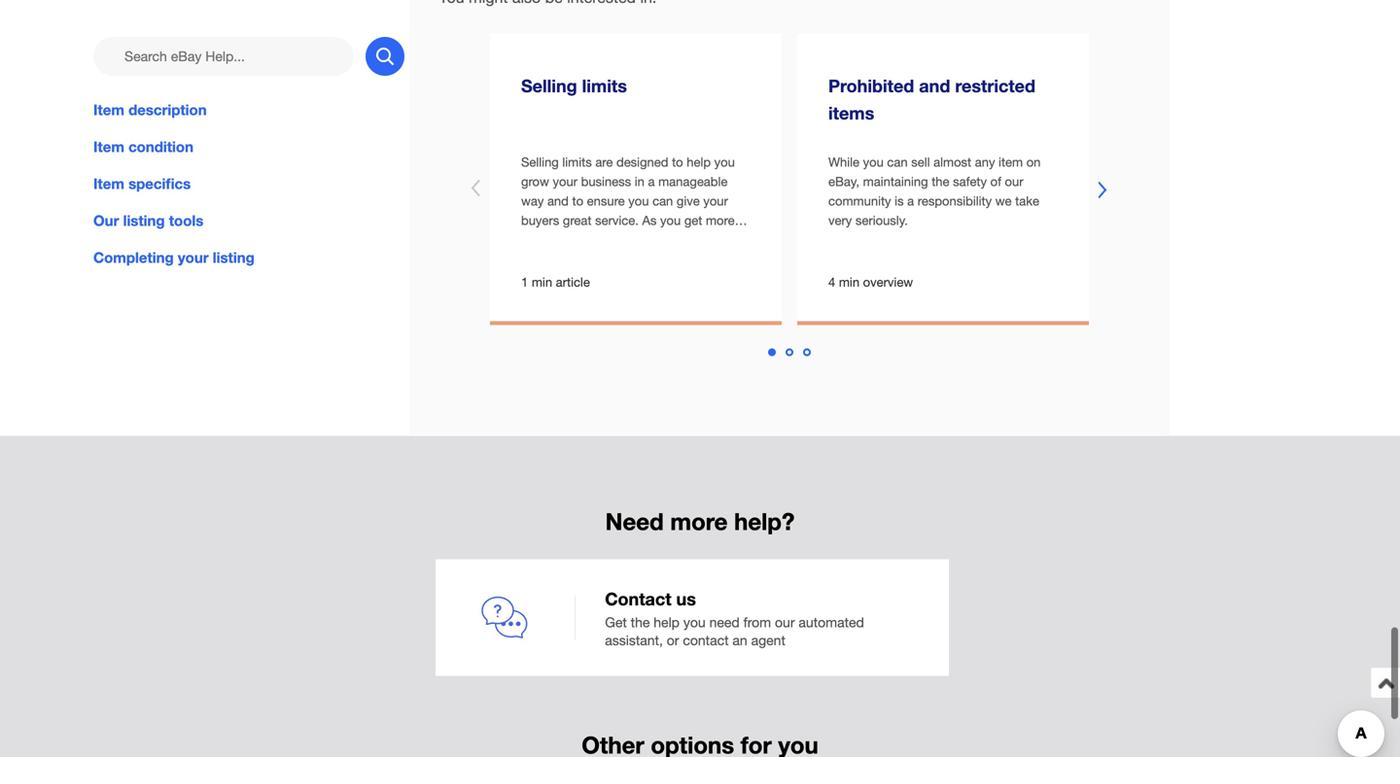 Task type: describe. For each thing, give the bounding box(es) containing it.
1
[[521, 275, 528, 290]]

our inside the contact us get the help you need from our automated assistant, or contact an agent
[[775, 614, 795, 630]]

overview
[[863, 275, 913, 290]]

item specifics
[[93, 175, 191, 193]]

automated
[[799, 614, 864, 630]]

selling limits
[[521, 75, 627, 96]]

description
[[128, 101, 207, 119]]

demand,
[[677, 232, 727, 247]]

need
[[606, 508, 664, 535]]

sell
[[911, 154, 930, 169]]

us
[[676, 589, 696, 610]]

prohibited
[[829, 75, 914, 96]]

item for item condition
[[93, 138, 124, 156]]

and inside prohibited and restricted items
[[919, 75, 950, 96]]

item for item specifics
[[93, 175, 124, 193]]

4
[[829, 275, 836, 290]]

limits for selling limits are designed to help you grow your business in a manageable way and to ensure you can give your buyers great service. as you get more comfortable meeting buyer demand, we'll increase your limit. 1 min article
[[562, 154, 592, 169]]

from
[[744, 614, 771, 630]]

condition
[[128, 138, 194, 156]]

a inside selling limits are designed to help you grow your business in a manageable way and to ensure you can give your buyers great service. as you get more comfortable meeting buyer demand, we'll increase your limit. 1 min article
[[648, 174, 655, 189]]

of
[[991, 174, 1002, 189]]

or
[[667, 633, 679, 649]]

in
[[635, 174, 645, 189]]

buyer
[[642, 232, 673, 247]]

get
[[684, 213, 703, 228]]

on
[[1027, 154, 1041, 169]]

agent
[[751, 633, 786, 649]]

an
[[733, 633, 748, 649]]

buyers
[[521, 213, 559, 228]]

your right grow
[[553, 174, 578, 189]]

are
[[595, 154, 613, 169]]

we'll
[[521, 252, 547, 267]]

selling for selling limits
[[521, 75, 577, 96]]

the inside the contact us get the help you need from our automated assistant, or contact an agent
[[631, 614, 650, 630]]

2 min from the left
[[839, 275, 860, 290]]

meeting
[[593, 232, 638, 247]]

comfortable
[[521, 232, 589, 247]]

assistant,
[[605, 633, 663, 649]]

item specifics link
[[93, 173, 405, 195]]

our listing tools link
[[93, 210, 405, 232]]

you up manageable
[[714, 154, 735, 169]]

your right give
[[703, 193, 728, 208]]

increase
[[550, 252, 598, 267]]

completing
[[93, 249, 174, 267]]

seriously.
[[856, 213, 908, 228]]

completing your listing link
[[93, 247, 405, 269]]

item condition
[[93, 138, 194, 156]]

help inside selling limits are designed to help you grow your business in a manageable way and to ensure you can give your buyers great service. as you get more comfortable meeting buyer demand, we'll increase your limit. 1 min article
[[687, 154, 711, 169]]

completing your listing
[[93, 249, 255, 267]]

designed
[[617, 154, 669, 169]]

a inside while you can sell almost any item on ebay, maintaining the safety of our community is a responsibility we take very seriously.
[[908, 193, 914, 208]]

items
[[829, 103, 875, 124]]

1 horizontal spatial to
[[672, 154, 683, 169]]

safety
[[953, 174, 987, 189]]

contact
[[683, 633, 729, 649]]

ensure
[[587, 193, 625, 208]]

tools
[[169, 212, 204, 230]]

great
[[563, 213, 592, 228]]

Search eBay Help... text field
[[93, 37, 354, 76]]

can inside while you can sell almost any item on ebay, maintaining the safety of our community is a responsibility we take very seriously.
[[887, 154, 908, 169]]



Task type: vqa. For each thing, say whether or not it's contained in the screenshot.
CAN to the top
yes



Task type: locate. For each thing, give the bounding box(es) containing it.
0 horizontal spatial the
[[631, 614, 650, 630]]

0 horizontal spatial can
[[653, 193, 673, 208]]

selling inside selling limits are designed to help you grow your business in a manageable way and to ensure you can give your buyers great service. as you get more comfortable meeting buyer demand, we'll increase your limit. 1 min article
[[521, 154, 559, 169]]

way
[[521, 193, 544, 208]]

to up manageable
[[672, 154, 683, 169]]

any
[[975, 154, 995, 169]]

your down tools
[[178, 249, 209, 267]]

1 vertical spatial our
[[775, 614, 795, 630]]

help up or
[[654, 614, 680, 630]]

you inside the contact us get the help you need from our automated assistant, or contact an agent
[[684, 614, 706, 630]]

1 horizontal spatial can
[[887, 154, 908, 169]]

1 horizontal spatial help
[[687, 154, 711, 169]]

item up item specifics at the left top of page
[[93, 138, 124, 156]]

almost
[[934, 154, 972, 169]]

while
[[829, 154, 860, 169]]

1 vertical spatial can
[[653, 193, 673, 208]]

listing
[[123, 212, 165, 230], [213, 249, 255, 267]]

a right is at the top right of page
[[908, 193, 914, 208]]

ebay,
[[829, 174, 860, 189]]

item for item description
[[93, 101, 124, 119]]

take
[[1015, 193, 1040, 208]]

business
[[581, 174, 631, 189]]

listing down our listing tools link
[[213, 249, 255, 267]]

0 vertical spatial our
[[1005, 174, 1024, 189]]

is
[[895, 193, 904, 208]]

the
[[932, 174, 950, 189], [631, 614, 650, 630]]

0 vertical spatial listing
[[123, 212, 165, 230]]

help?
[[734, 508, 795, 535]]

you down in
[[629, 193, 649, 208]]

0 vertical spatial selling
[[521, 75, 577, 96]]

the down almost
[[932, 174, 950, 189]]

maintaining
[[863, 174, 928, 189]]

you
[[714, 154, 735, 169], [863, 154, 884, 169], [629, 193, 649, 208], [660, 213, 681, 228], [684, 614, 706, 630]]

our
[[93, 212, 119, 230]]

can up 'maintaining'
[[887, 154, 908, 169]]

selling limits are designed to help you grow your business in a manageable way and to ensure you can give your buyers great service. as you get more comfortable meeting buyer demand, we'll increase your limit. 1 min article
[[521, 154, 735, 290]]

very
[[829, 213, 852, 228]]

selling
[[521, 75, 577, 96], [521, 154, 559, 169]]

and inside selling limits are designed to help you grow your business in a manageable way and to ensure you can give your buyers great service. as you get more comfortable meeting buyer demand, we'll increase your limit. 1 min article
[[547, 193, 569, 208]]

item
[[999, 154, 1023, 169]]

prohibited and restricted items
[[829, 75, 1036, 124]]

0 vertical spatial more
[[706, 213, 735, 228]]

contact us get the help you need from our automated assistant, or contact an agent
[[605, 589, 864, 649]]

1 horizontal spatial and
[[919, 75, 950, 96]]

0 vertical spatial the
[[932, 174, 950, 189]]

item up "our"
[[93, 175, 124, 193]]

1 horizontal spatial listing
[[213, 249, 255, 267]]

1 vertical spatial help
[[654, 614, 680, 630]]

a right in
[[648, 174, 655, 189]]

1 horizontal spatial the
[[932, 174, 950, 189]]

0 vertical spatial help
[[687, 154, 711, 169]]

get
[[605, 614, 627, 630]]

0 horizontal spatial our
[[775, 614, 795, 630]]

grow
[[521, 174, 549, 189]]

0 vertical spatial and
[[919, 75, 950, 96]]

to up the great
[[572, 193, 584, 208]]

you right as in the top left of the page
[[660, 213, 681, 228]]

our inside while you can sell almost any item on ebay, maintaining the safety of our community is a responsibility we take very seriously.
[[1005, 174, 1024, 189]]

help up manageable
[[687, 154, 711, 169]]

0 vertical spatial to
[[672, 154, 683, 169]]

we
[[996, 193, 1012, 208]]

item condition link
[[93, 136, 405, 158]]

listing inside our listing tools link
[[123, 212, 165, 230]]

0 horizontal spatial min
[[532, 275, 552, 290]]

more
[[706, 213, 735, 228], [670, 508, 728, 535]]

limits left are
[[562, 154, 592, 169]]

and
[[919, 75, 950, 96], [547, 193, 569, 208]]

selling for selling limits are designed to help you grow your business in a manageable way and to ensure you can give your buyers great service. as you get more comfortable meeting buyer demand, we'll increase your limit. 1 min article
[[521, 154, 559, 169]]

a
[[648, 174, 655, 189], [908, 193, 914, 208]]

as
[[642, 213, 657, 228]]

1 min from the left
[[532, 275, 552, 290]]

help
[[687, 154, 711, 169], [654, 614, 680, 630]]

1 vertical spatial a
[[908, 193, 914, 208]]

1 selling from the top
[[521, 75, 577, 96]]

can up as in the top left of the page
[[653, 193, 673, 208]]

0 horizontal spatial and
[[547, 193, 569, 208]]

community
[[829, 193, 891, 208]]

0 horizontal spatial a
[[648, 174, 655, 189]]

1 vertical spatial limits
[[562, 154, 592, 169]]

our up agent
[[775, 614, 795, 630]]

to
[[672, 154, 683, 169], [572, 193, 584, 208]]

2 vertical spatial item
[[93, 175, 124, 193]]

limits up are
[[582, 75, 627, 96]]

min right '1' at left
[[532, 275, 552, 290]]

limits inside selling limits are designed to help you grow your business in a manageable way and to ensure you can give your buyers great service. as you get more comfortable meeting buyer demand, we'll increase your limit. 1 min article
[[562, 154, 592, 169]]

you right while
[[863, 154, 884, 169]]

you inside while you can sell almost any item on ebay, maintaining the safety of our community is a responsibility we take very seriously.
[[863, 154, 884, 169]]

more inside selling limits are designed to help you grow your business in a manageable way and to ensure you can give your buyers great service. as you get more comfortable meeting buyer demand, we'll increase your limit. 1 min article
[[706, 213, 735, 228]]

more up the demand,
[[706, 213, 735, 228]]

contact
[[605, 589, 672, 610]]

can inside selling limits are designed to help you grow your business in a manageable way and to ensure you can give your buyers great service. as you get more comfortable meeting buyer demand, we'll increase your limit. 1 min article
[[653, 193, 673, 208]]

your
[[553, 174, 578, 189], [703, 193, 728, 208], [178, 249, 209, 267], [601, 252, 626, 267]]

need
[[710, 614, 740, 630]]

0 vertical spatial a
[[648, 174, 655, 189]]

item up item condition
[[93, 101, 124, 119]]

0 horizontal spatial listing
[[123, 212, 165, 230]]

1 vertical spatial item
[[93, 138, 124, 156]]

4 min overview
[[829, 275, 913, 290]]

1 horizontal spatial a
[[908, 193, 914, 208]]

0 vertical spatial item
[[93, 101, 124, 119]]

0 horizontal spatial help
[[654, 614, 680, 630]]

3 item from the top
[[93, 175, 124, 193]]

min right 4
[[839, 275, 860, 290]]

1 item from the top
[[93, 101, 124, 119]]

article
[[556, 275, 590, 290]]

need more help?
[[606, 508, 795, 535]]

1 vertical spatial listing
[[213, 249, 255, 267]]

item
[[93, 101, 124, 119], [93, 138, 124, 156], [93, 175, 124, 193]]

responsibility
[[918, 193, 992, 208]]

1 vertical spatial and
[[547, 193, 569, 208]]

and left restricted in the right of the page
[[919, 75, 950, 96]]

1 vertical spatial the
[[631, 614, 650, 630]]

1 horizontal spatial min
[[839, 275, 860, 290]]

min
[[532, 275, 552, 290], [839, 275, 860, 290]]

while you can sell almost any item on ebay, maintaining the safety of our community is a responsibility we take very seriously.
[[829, 154, 1041, 228]]

specifics
[[128, 175, 191, 193]]

our
[[1005, 174, 1024, 189], [775, 614, 795, 630]]

help inside the contact us get the help you need from our automated assistant, or contact an agent
[[654, 614, 680, 630]]

0 horizontal spatial to
[[572, 193, 584, 208]]

item description
[[93, 101, 207, 119]]

your down meeting at left
[[601, 252, 626, 267]]

listing inside completing your listing link
[[213, 249, 255, 267]]

give
[[677, 193, 700, 208]]

manageable
[[658, 174, 728, 189]]

the up assistant,
[[631, 614, 650, 630]]

0 vertical spatial limits
[[582, 75, 627, 96]]

the inside while you can sell almost any item on ebay, maintaining the safety of our community is a responsibility we take very seriously.
[[932, 174, 950, 189]]

listing down item specifics at the left top of page
[[123, 212, 165, 230]]

2 item from the top
[[93, 138, 124, 156]]

our listing tools
[[93, 212, 204, 230]]

limits
[[582, 75, 627, 96], [562, 154, 592, 169]]

service.
[[595, 213, 639, 228]]

1 horizontal spatial our
[[1005, 174, 1024, 189]]

1 vertical spatial selling
[[521, 154, 559, 169]]

restricted
[[955, 75, 1036, 96]]

our right of
[[1005, 174, 1024, 189]]

limit.
[[629, 252, 656, 267]]

more right need
[[670, 508, 728, 535]]

item description link
[[93, 99, 405, 121]]

can
[[887, 154, 908, 169], [653, 193, 673, 208]]

2 selling from the top
[[521, 154, 559, 169]]

min inside selling limits are designed to help you grow your business in a manageable way and to ensure you can give your buyers great service. as you get more comfortable meeting buyer demand, we'll increase your limit. 1 min article
[[532, 275, 552, 290]]

1 vertical spatial to
[[572, 193, 584, 208]]

you up contact
[[684, 614, 706, 630]]

limits for selling limits
[[582, 75, 627, 96]]

0 vertical spatial can
[[887, 154, 908, 169]]

and right way at left
[[547, 193, 569, 208]]

1 vertical spatial more
[[670, 508, 728, 535]]



